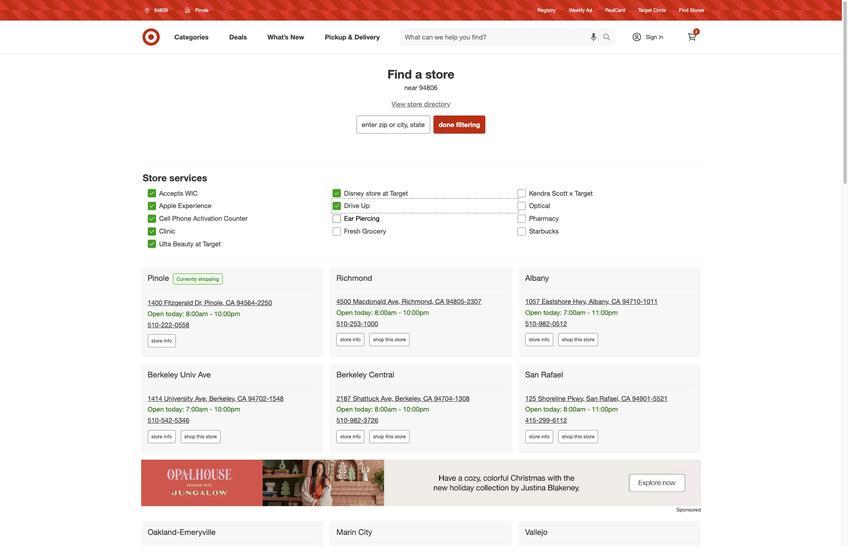 Task type: describe. For each thing, give the bounding box(es) containing it.
94806 inside 94806 dropdown button
[[154, 7, 168, 13]]

Clinic checkbox
[[148, 228, 156, 236]]

currently
[[177, 276, 197, 282]]

open inside 125 shoreline pkwy, san rafael, ca 94901-5521 open today: 8:00am - 11:00pm 415-299-6112
[[525, 406, 542, 414]]

510- for berkeley central
[[337, 417, 350, 425]]

city,
[[397, 121, 409, 129]]

2 link
[[683, 28, 701, 46]]

1057 eastshore hwy, albany, ca 94710-1011 link
[[525, 298, 658, 306]]

apple experience
[[159, 202, 212, 210]]

open for richmond
[[337, 309, 353, 317]]

san inside 125 shoreline pkwy, san rafael, ca 94901-5521 open today: 8:00am - 11:00pm 415-299-6112
[[586, 395, 598, 403]]

store info for richmond
[[340, 337, 361, 343]]

shop this store for albany
[[562, 337, 595, 343]]

sign in link
[[625, 28, 676, 46]]

search button
[[599, 28, 619, 48]]

11:00pm inside 125 shoreline pkwy, san rafael, ca 94901-5521 open today: 8:00am - 11:00pm 415-299-6112
[[592, 406, 618, 414]]

find for stores
[[679, 7, 689, 13]]

1548
[[269, 395, 284, 403]]

Starbucks checkbox
[[518, 228, 526, 236]]

Optical checkbox
[[518, 202, 526, 210]]

registry
[[538, 7, 556, 13]]

sign
[[646, 33, 658, 40]]

shop for richmond
[[373, 337, 384, 343]]

weekly ad
[[569, 7, 593, 13]]

store down 510-982-3726 link
[[340, 434, 351, 440]]

2187 shattuck ave, berkeley, ca 94704-1308 link
[[337, 395, 470, 403]]

a
[[415, 67, 422, 82]]

4500 macdonald ave, richmond, ca 94805-2307 link
[[337, 298, 482, 306]]

target circle link
[[639, 7, 666, 14]]

store down 542-
[[151, 434, 163, 440]]

near
[[405, 84, 418, 92]]

rafael
[[541, 370, 563, 380]]

2250
[[258, 299, 272, 307]]

store services
[[143, 172, 207, 184]]

2307
[[467, 298, 482, 306]]

cell
[[159, 215, 170, 223]]

view store directory link
[[133, 100, 709, 109]]

store info for berkeley univ ave
[[151, 434, 172, 440]]

415-299-6112 link
[[525, 417, 567, 425]]

today: for pinole
[[166, 310, 184, 318]]

berkeley for berkeley univ ave
[[148, 370, 178, 380]]

today: inside 125 shoreline pkwy, san rafael, ca 94901-5521 open today: 8:00am - 11:00pm 415-299-6112
[[544, 406, 562, 414]]

store info link for richmond
[[337, 334, 365, 347]]

find a store near 94806
[[388, 67, 455, 92]]

enter zip or city, state button
[[357, 116, 430, 134]]

&
[[348, 33, 353, 41]]

shop for berkeley univ ave
[[184, 434, 195, 440]]

redcard
[[606, 7, 625, 13]]

ca for pinole
[[226, 299, 235, 307]]

shop this store button for san rafael
[[558, 431, 599, 444]]

shop this store for san rafael
[[562, 434, 595, 440]]

299-
[[539, 417, 553, 425]]

pickup
[[325, 33, 346, 41]]

1000
[[364, 320, 378, 328]]

store down 510-982-0512 link
[[529, 337, 540, 343]]

Ulta Beauty at Target checkbox
[[148, 240, 156, 249]]

510-542-5346 link
[[148, 417, 189, 425]]

store down 253-
[[340, 337, 351, 343]]

enter zip or city, state
[[362, 121, 425, 129]]

piercing
[[356, 215, 380, 223]]

berkeley, for berkeley central
[[395, 395, 422, 403]]

zip
[[379, 121, 388, 129]]

ca for berkeley univ ave
[[237, 395, 246, 403]]

today: for berkeley univ ave
[[166, 406, 184, 414]]

search
[[599, 34, 619, 42]]

apple
[[159, 202, 176, 210]]

- inside 125 shoreline pkwy, san rafael, ca 94901-5521 open today: 8:00am - 11:00pm 415-299-6112
[[588, 406, 590, 414]]

beauty
[[173, 240, 194, 248]]

drive
[[344, 202, 359, 210]]

advertisement region
[[141, 461, 701, 507]]

wic
[[185, 189, 198, 198]]

7:00am for berkeley univ ave
[[186, 406, 208, 414]]

done
[[439, 121, 455, 129]]

categories
[[174, 33, 209, 41]]

city
[[359, 528, 372, 538]]

store inside group
[[366, 189, 381, 198]]

enter
[[362, 121, 377, 129]]

today: for richmond
[[355, 309, 373, 317]]

pharmacy
[[529, 215, 559, 223]]

redcard link
[[606, 7, 625, 14]]

Accepts WIC checkbox
[[148, 189, 156, 198]]

view
[[392, 100, 406, 108]]

What can we help you find? suggestions appear below search field
[[400, 28, 605, 46]]

berkeley central
[[337, 370, 394, 380]]

0558
[[175, 321, 189, 329]]

target for kendra scott x target
[[575, 189, 593, 198]]

8:00am for pinole
[[186, 310, 208, 318]]

cell phone activation counter
[[159, 215, 248, 223]]

berkeley for berkeley central
[[337, 370, 367, 380]]

currently shopping
[[177, 276, 219, 282]]

oakland-emeryville link
[[148, 528, 217, 538]]

store down 125 shoreline pkwy, san rafael, ca 94901-5521 open today: 8:00am - 11:00pm 415-299-6112
[[584, 434, 595, 440]]

ear piercing
[[344, 215, 380, 223]]

pinole,
[[204, 299, 224, 307]]

11:00pm inside the 1057 eastshore hwy, albany, ca 94710-1011 open today: 7:00am - 11:00pm 510-982-0512
[[592, 309, 618, 317]]

sign in
[[646, 33, 664, 40]]

shattuck
[[353, 395, 379, 403]]

pickup & delivery link
[[318, 28, 390, 46]]

up
[[361, 202, 370, 210]]

store right "view" in the left of the page
[[408, 100, 422, 108]]

ave, for berkeley univ ave
[[195, 395, 207, 403]]

what's
[[268, 33, 289, 41]]

state
[[410, 121, 425, 129]]

ulta beauty at target
[[159, 240, 221, 248]]

1308
[[455, 395, 470, 403]]

shop this store for berkeley central
[[373, 434, 406, 440]]

- for albany
[[588, 309, 590, 317]]

info for richmond
[[353, 337, 361, 343]]

dr,
[[195, 299, 203, 307]]

Disney store at Target checkbox
[[333, 189, 341, 198]]

this for berkeley univ ave
[[197, 434, 205, 440]]

ca for albany
[[612, 298, 621, 306]]

shop this store for richmond
[[373, 337, 406, 343]]

emeryville
[[180, 528, 216, 538]]

experience
[[178, 202, 212, 210]]

pickup & delivery
[[325, 33, 380, 41]]

store info for pinole
[[151, 338, 172, 345]]

or
[[389, 121, 395, 129]]

scott
[[552, 189, 568, 198]]

open for berkeley central
[[337, 406, 353, 414]]

94806 inside find a store near 94806
[[419, 84, 438, 92]]

shoreline
[[538, 395, 566, 403]]

Kendra Scott x Target checkbox
[[518, 189, 526, 198]]

94806 button
[[139, 3, 177, 18]]

richmond link
[[337, 273, 374, 283]]

0 horizontal spatial san
[[525, 370, 539, 380]]

982- for albany
[[539, 320, 553, 328]]

- for berkeley univ ave
[[210, 406, 212, 414]]

info for albany
[[542, 337, 550, 343]]

shop for albany
[[562, 337, 573, 343]]

2187 shattuck ave, berkeley, ca 94704-1308 open today: 8:00am - 10:00pm 510-982-3726
[[337, 395, 470, 425]]

8:00am for richmond
[[375, 309, 397, 317]]

this for san rafael
[[574, 434, 582, 440]]

1414 university ave, berkeley, ca 94702-1548 link
[[148, 395, 284, 403]]

pinole inside dropdown button
[[195, 7, 209, 13]]

this for albany
[[574, 337, 582, 343]]

new
[[291, 33, 304, 41]]

kendra scott x target
[[529, 189, 593, 198]]

drive up
[[344, 202, 370, 210]]

marin city
[[337, 528, 372, 538]]

info for berkeley univ ave
[[164, 434, 172, 440]]



Task type: locate. For each thing, give the bounding box(es) containing it.
find for a
[[388, 67, 412, 82]]

1 horizontal spatial 982-
[[539, 320, 553, 328]]

view store directory
[[392, 100, 450, 108]]

1 horizontal spatial at
[[383, 189, 388, 198]]

this down 4500 macdonald ave, richmond, ca 94805-2307 open today: 8:00am - 10:00pm 510-253-1000
[[386, 337, 393, 343]]

6112
[[553, 417, 567, 425]]

vallejo link
[[525, 528, 549, 538]]

berkeley inside "berkeley univ ave" link
[[148, 370, 178, 380]]

ave, right university
[[195, 395, 207, 403]]

7:00am for albany
[[564, 309, 586, 317]]

10:00pm inside 4500 macdonald ave, richmond, ca 94805-2307 open today: 8:00am - 10:00pm 510-253-1000
[[403, 309, 429, 317]]

1 vertical spatial find
[[388, 67, 412, 82]]

shop for san rafael
[[562, 434, 573, 440]]

1 horizontal spatial berkeley,
[[395, 395, 422, 403]]

berkeley, down ave
[[209, 395, 236, 403]]

shop this store button down 3726
[[370, 431, 410, 444]]

store down "415-"
[[529, 434, 540, 440]]

982- down shattuck
[[350, 417, 364, 425]]

store down the 1057 eastshore hwy, albany, ca 94710-1011 open today: 7:00am - 11:00pm 510-982-0512
[[584, 337, 595, 343]]

delivery
[[355, 33, 380, 41]]

10:00pm for richmond
[[403, 309, 429, 317]]

berkeley, for berkeley univ ave
[[209, 395, 236, 403]]

ca inside 125 shoreline pkwy, san rafael, ca 94901-5521 open today: 8:00am - 11:00pm 415-299-6112
[[622, 395, 631, 403]]

8:00am
[[375, 309, 397, 317], [186, 310, 208, 318], [375, 406, 397, 414], [564, 406, 586, 414]]

1414 university ave, berkeley, ca 94702-1548 open today: 7:00am - 10:00pm 510-542-5346
[[148, 395, 284, 425]]

shop this store button for richmond
[[370, 334, 410, 347]]

open inside 1414 university ave, berkeley, ca 94702-1548 open today: 7:00am - 10:00pm 510-542-5346
[[148, 406, 164, 414]]

0 vertical spatial pinole
[[195, 7, 209, 13]]

shop down 0512
[[562, 337, 573, 343]]

this down 1414 university ave, berkeley, ca 94702-1548 open today: 7:00am - 10:00pm 510-542-5346
[[197, 434, 205, 440]]

982- inside the 1057 eastshore hwy, albany, ca 94710-1011 open today: 7:00am - 11:00pm 510-982-0512
[[539, 320, 553, 328]]

- for berkeley central
[[399, 406, 401, 414]]

0 horizontal spatial pinole
[[148, 273, 169, 283]]

7:00am
[[564, 309, 586, 317], [186, 406, 208, 414]]

open inside 2187 shattuck ave, berkeley, ca 94704-1308 open today: 8:00am - 10:00pm 510-982-3726
[[337, 406, 353, 414]]

in
[[659, 33, 664, 40]]

today:
[[355, 309, 373, 317], [544, 309, 562, 317], [166, 310, 184, 318], [166, 406, 184, 414], [355, 406, 373, 414], [544, 406, 562, 414]]

510- for pinole
[[148, 321, 161, 329]]

- for richmond
[[399, 309, 401, 317]]

2 berkeley, from the left
[[395, 395, 422, 403]]

today: inside 1414 university ave, berkeley, ca 94702-1548 open today: 7:00am - 10:00pm 510-542-5346
[[166, 406, 184, 414]]

1 berkeley from the left
[[148, 370, 178, 380]]

510-222-0558 link
[[148, 321, 189, 329]]

ca left 94704-
[[424, 395, 432, 403]]

today: for berkeley central
[[355, 406, 373, 414]]

Apple Experience checkbox
[[148, 202, 156, 210]]

today: inside 4500 macdonald ave, richmond, ca 94805-2307 open today: 8:00am - 10:00pm 510-253-1000
[[355, 309, 373, 317]]

albany link
[[525, 273, 551, 283]]

8:00am down dr,
[[186, 310, 208, 318]]

1 vertical spatial 94806
[[419, 84, 438, 92]]

albany
[[525, 273, 549, 283]]

shop this store down 1000
[[373, 337, 406, 343]]

1057 eastshore hwy, albany, ca 94710-1011 open today: 7:00am - 11:00pm 510-982-0512
[[525, 298, 658, 328]]

san rafael link
[[525, 370, 565, 380]]

shop down 5346
[[184, 434, 195, 440]]

shop this store button down 0512
[[558, 334, 599, 347]]

store info for albany
[[529, 337, 550, 343]]

store info for san rafael
[[529, 434, 550, 440]]

shop this store down 6112
[[562, 434, 595, 440]]

pinole button
[[180, 3, 214, 18]]

open inside the 1400 fitzgerald dr, pinole, ca 94564-2250 open today: 8:00am - 10:00pm 510-222-0558
[[148, 310, 164, 318]]

8:00am up 1000
[[375, 309, 397, 317]]

store info link for albany
[[525, 334, 553, 347]]

7:00am inside the 1057 eastshore hwy, albany, ca 94710-1011 open today: 7:00am - 11:00pm 510-982-0512
[[564, 309, 586, 317]]

albany,
[[589, 298, 610, 306]]

1 vertical spatial at
[[195, 240, 201, 248]]

982-
[[539, 320, 553, 328], [350, 417, 364, 425]]

ca for richmond
[[435, 298, 444, 306]]

clinic
[[159, 227, 176, 236]]

this down 125 shoreline pkwy, san rafael, ca 94901-5521 open today: 8:00am - 11:00pm 415-299-6112
[[574, 434, 582, 440]]

10:00pm for berkeley central
[[403, 406, 429, 414]]

ave, inside 1414 university ave, berkeley, ca 94702-1548 open today: 7:00am - 10:00pm 510-542-5346
[[195, 395, 207, 403]]

4500 macdonald ave, richmond, ca 94805-2307 open today: 8:00am - 10:00pm 510-253-1000
[[337, 298, 482, 328]]

ca right pinole,
[[226, 299, 235, 307]]

stores
[[690, 7, 704, 13]]

open inside 4500 macdonald ave, richmond, ca 94805-2307 open today: 8:00am - 10:00pm 510-253-1000
[[337, 309, 353, 317]]

1414
[[148, 395, 162, 403]]

phone
[[172, 215, 191, 223]]

0 horizontal spatial at
[[195, 240, 201, 248]]

2
[[696, 29, 698, 34]]

0 vertical spatial 94806
[[154, 7, 168, 13]]

today: down eastshore
[[544, 309, 562, 317]]

open for albany
[[525, 309, 542, 317]]

Fresh Grocery checkbox
[[333, 228, 341, 236]]

what's new link
[[261, 28, 315, 46]]

1 horizontal spatial 7:00am
[[564, 309, 586, 317]]

open for pinole
[[148, 310, 164, 318]]

- down 125 shoreline pkwy, san rafael, ca 94901-5521 link
[[588, 406, 590, 414]]

ca inside the 1400 fitzgerald dr, pinole, ca 94564-2250 open today: 8:00am - 10:00pm 510-222-0558
[[226, 299, 235, 307]]

directory
[[424, 100, 450, 108]]

1 horizontal spatial san
[[586, 395, 598, 403]]

ca left 94702- on the left bottom of the page
[[237, 395, 246, 403]]

accepts
[[159, 189, 183, 198]]

today: down university
[[166, 406, 184, 414]]

central
[[369, 370, 394, 380]]

info down 542-
[[164, 434, 172, 440]]

0 vertical spatial 11:00pm
[[592, 309, 618, 317]]

510- inside the 1400 fitzgerald dr, pinole, ca 94564-2250 open today: 8:00am - 10:00pm 510-222-0558
[[148, 321, 161, 329]]

10:00pm down 1414 university ave, berkeley, ca 94702-1548 "link"
[[214, 406, 240, 414]]

macdonald
[[353, 298, 386, 306]]

at for beauty
[[195, 240, 201, 248]]

at for store
[[383, 189, 388, 198]]

grocery
[[362, 227, 386, 236]]

fresh
[[344, 227, 361, 236]]

- inside 1414 university ave, berkeley, ca 94702-1548 open today: 7:00am - 10:00pm 510-542-5346
[[210, 406, 212, 414]]

1 vertical spatial san
[[586, 395, 598, 403]]

open up "415-"
[[525, 406, 542, 414]]

open
[[337, 309, 353, 317], [525, 309, 542, 317], [148, 310, 164, 318], [148, 406, 164, 414], [337, 406, 353, 414], [525, 406, 542, 414]]

ca inside the 1057 eastshore hwy, albany, ca 94710-1011 open today: 7:00am - 11:00pm 510-982-0512
[[612, 298, 621, 306]]

shop down 6112
[[562, 434, 573, 440]]

berkeley,
[[209, 395, 236, 403], [395, 395, 422, 403]]

berkeley up 1414
[[148, 370, 178, 380]]

hwy,
[[573, 298, 587, 306]]

store down 2187 shattuck ave, berkeley, ca 94704-1308 open today: 8:00am - 10:00pm 510-982-3726
[[395, 434, 406, 440]]

ave, for berkeley central
[[381, 395, 393, 403]]

at right beauty
[[195, 240, 201, 248]]

510- for albany
[[525, 320, 539, 328]]

shop this store button down 1000
[[370, 334, 410, 347]]

94564-
[[237, 299, 258, 307]]

info for san rafael
[[542, 434, 550, 440]]

store info link
[[337, 334, 365, 347], [525, 334, 553, 347], [148, 335, 176, 348], [148, 431, 176, 444], [337, 431, 365, 444], [525, 431, 553, 444]]

store info link for pinole
[[148, 335, 176, 348]]

today: down shattuck
[[355, 406, 373, 414]]

info down 253-
[[353, 337, 361, 343]]

0 horizontal spatial 7:00am
[[186, 406, 208, 414]]

pkwy,
[[568, 395, 585, 403]]

8:00am inside 2187 shattuck ave, berkeley, ca 94704-1308 open today: 8:00am - 10:00pm 510-982-3726
[[375, 406, 397, 414]]

1057
[[525, 298, 540, 306]]

optical
[[529, 202, 550, 210]]

1400
[[148, 299, 162, 307]]

accepts wic
[[159, 189, 198, 198]]

1 horizontal spatial berkeley
[[337, 370, 367, 380]]

0 vertical spatial at
[[383, 189, 388, 198]]

pinole up 1400 on the left of page
[[148, 273, 169, 283]]

10:00pm inside 2187 shattuck ave, berkeley, ca 94704-1308 open today: 8:00am - 10:00pm 510-982-3726
[[403, 406, 429, 414]]

0 horizontal spatial 94806
[[154, 7, 168, 13]]

open down 2187
[[337, 406, 353, 414]]

shop
[[373, 337, 384, 343], [562, 337, 573, 343], [184, 434, 195, 440], [373, 434, 384, 440], [562, 434, 573, 440]]

store info link down 542-
[[148, 431, 176, 444]]

target for disney store at target
[[390, 189, 408, 198]]

store info link down 299-
[[525, 431, 553, 444]]

info for pinole
[[164, 338, 172, 345]]

berkeley univ ave
[[148, 370, 211, 380]]

2187
[[337, 395, 351, 403]]

shop down 3726
[[373, 434, 384, 440]]

target for ulta beauty at target
[[203, 240, 221, 248]]

at
[[383, 189, 388, 198], [195, 240, 201, 248]]

ave, inside 2187 shattuck ave, berkeley, ca 94704-1308 open today: 8:00am - 10:00pm 510-982-3726
[[381, 395, 393, 403]]

510- inside 4500 macdonald ave, richmond, ca 94805-2307 open today: 8:00am - 10:00pm 510-253-1000
[[337, 320, 350, 328]]

1400 fitzgerald dr, pinole, ca 94564-2250 link
[[148, 299, 272, 307]]

510- for berkeley univ ave
[[148, 417, 161, 425]]

shop this store
[[373, 337, 406, 343], [562, 337, 595, 343], [184, 434, 217, 440], [373, 434, 406, 440], [562, 434, 595, 440]]

ca left 94805-
[[435, 298, 444, 306]]

10:00pm down richmond,
[[403, 309, 429, 317]]

info down 222-
[[164, 338, 172, 345]]

10:00pm down pinole,
[[214, 310, 240, 318]]

starbucks
[[529, 227, 559, 236]]

- inside the 1057 eastshore hwy, albany, ca 94710-1011 open today: 7:00am - 11:00pm 510-982-0512
[[588, 309, 590, 317]]

berkeley, inside 1414 university ave, berkeley, ca 94702-1548 open today: 7:00am - 10:00pm 510-542-5346
[[209, 395, 236, 403]]

Pharmacy checkbox
[[518, 215, 526, 223]]

125 shoreline pkwy, san rafael, ca 94901-5521 link
[[525, 395, 668, 403]]

info for berkeley central
[[353, 434, 361, 440]]

university
[[164, 395, 193, 403]]

find stores link
[[679, 7, 704, 14]]

2 11:00pm from the top
[[592, 406, 618, 414]]

store info link down 510-982-3726 link
[[337, 431, 365, 444]]

today: for albany
[[544, 309, 562, 317]]

store info link for berkeley univ ave
[[148, 431, 176, 444]]

0 vertical spatial san
[[525, 370, 539, 380]]

store info for berkeley central
[[340, 434, 361, 440]]

10:00pm for pinole
[[214, 310, 240, 318]]

store info down 510-982-0512 link
[[529, 337, 550, 343]]

today: down fitzgerald
[[166, 310, 184, 318]]

510- down 1414
[[148, 417, 161, 425]]

today: down shoreline
[[544, 406, 562, 414]]

- inside 2187 shattuck ave, berkeley, ca 94704-1308 open today: 8:00am - 10:00pm 510-982-3726
[[399, 406, 401, 414]]

shop for berkeley central
[[373, 434, 384, 440]]

510-982-0512 link
[[525, 320, 567, 328]]

0 vertical spatial find
[[679, 7, 689, 13]]

store
[[143, 172, 167, 184]]

shop this store down 5346
[[184, 434, 217, 440]]

- inside the 1400 fitzgerald dr, pinole, ca 94564-2250 open today: 8:00am - 10:00pm 510-222-0558
[[210, 310, 212, 318]]

shop this store for berkeley univ ave
[[184, 434, 217, 440]]

8:00am inside the 1400 fitzgerald dr, pinole, ca 94564-2250 open today: 8:00am - 10:00pm 510-222-0558
[[186, 310, 208, 318]]

Ear Piercing checkbox
[[333, 215, 341, 223]]

today: inside 2187 shattuck ave, berkeley, ca 94704-1308 open today: 8:00am - 10:00pm 510-982-3726
[[355, 406, 373, 414]]

store right a
[[426, 67, 455, 82]]

open down 1400 on the left of page
[[148, 310, 164, 318]]

1 horizontal spatial pinole
[[195, 7, 209, 13]]

ca for berkeley central
[[424, 395, 432, 403]]

berkeley up 2187
[[337, 370, 367, 380]]

store info link down 510-982-0512 link
[[525, 334, 553, 347]]

store info down 253-
[[340, 337, 361, 343]]

10:00pm
[[403, 309, 429, 317], [214, 310, 240, 318], [214, 406, 240, 414], [403, 406, 429, 414]]

1 vertical spatial pinole
[[148, 273, 169, 283]]

shop this store button down 5346
[[181, 431, 221, 444]]

store
[[426, 67, 455, 82], [408, 100, 422, 108], [366, 189, 381, 198], [340, 337, 351, 343], [395, 337, 406, 343], [529, 337, 540, 343], [584, 337, 595, 343], [151, 338, 163, 345], [151, 434, 163, 440], [206, 434, 217, 440], [340, 434, 351, 440], [395, 434, 406, 440], [529, 434, 540, 440], [584, 434, 595, 440]]

store inside find a store near 94806
[[426, 67, 455, 82]]

0 vertical spatial 7:00am
[[564, 309, 586, 317]]

info down 299-
[[542, 434, 550, 440]]

ave, right shattuck
[[381, 395, 393, 403]]

find up near
[[388, 67, 412, 82]]

94806 left the pinole dropdown button
[[154, 7, 168, 13]]

store info link for berkeley central
[[337, 431, 365, 444]]

richmond
[[337, 273, 372, 283]]

this for berkeley central
[[386, 434, 393, 440]]

berkeley, inside 2187 shattuck ave, berkeley, ca 94704-1308 open today: 8:00am - 10:00pm 510-982-3726
[[395, 395, 422, 403]]

982- inside 2187 shattuck ave, berkeley, ca 94704-1308 open today: 8:00am - 10:00pm 510-982-3726
[[350, 417, 364, 425]]

shop this store down 0512
[[562, 337, 595, 343]]

done filtering button
[[434, 116, 486, 134]]

94702-
[[248, 395, 269, 403]]

94806 down a
[[419, 84, 438, 92]]

11:00pm
[[592, 309, 618, 317], [592, 406, 618, 414]]

10:00pm for berkeley univ ave
[[214, 406, 240, 414]]

Drive Up checkbox
[[333, 202, 341, 210]]

1 vertical spatial 11:00pm
[[592, 406, 618, 414]]

542-
[[161, 417, 175, 425]]

1011
[[643, 298, 658, 306]]

today: down "macdonald"
[[355, 309, 373, 317]]

store down 4500 macdonald ave, richmond, ca 94805-2307 open today: 8:00am - 10:00pm 510-253-1000
[[395, 337, 406, 343]]

8:00am inside 4500 macdonald ave, richmond, ca 94805-2307 open today: 8:00am - 10:00pm 510-253-1000
[[375, 309, 397, 317]]

ave, inside 4500 macdonald ave, richmond, ca 94805-2307 open today: 8:00am - 10:00pm 510-253-1000
[[388, 298, 400, 306]]

510- inside the 1057 eastshore hwy, albany, ca 94710-1011 open today: 7:00am - 11:00pm 510-982-0512
[[525, 320, 539, 328]]

1 berkeley, from the left
[[209, 395, 236, 403]]

shopping
[[198, 276, 219, 282]]

x
[[570, 189, 573, 198]]

store info link down 222-
[[148, 335, 176, 348]]

7:00am down hwy,
[[564, 309, 586, 317]]

store info link for san rafael
[[525, 431, 553, 444]]

8:00am for berkeley central
[[375, 406, 397, 414]]

shop this store down 3726
[[373, 434, 406, 440]]

- for pinole
[[210, 310, 212, 318]]

marin
[[337, 528, 356, 538]]

open down 1414
[[148, 406, 164, 414]]

store info down 299-
[[529, 434, 550, 440]]

ca inside 4500 macdonald ave, richmond, ca 94805-2307 open today: 8:00am - 10:00pm 510-253-1000
[[435, 298, 444, 306]]

ave, left richmond,
[[388, 298, 400, 306]]

ca
[[435, 298, 444, 306], [612, 298, 621, 306], [226, 299, 235, 307], [237, 395, 246, 403], [424, 395, 432, 403], [622, 395, 631, 403]]

ca right albany, in the bottom of the page
[[612, 298, 621, 306]]

7:00am inside 1414 university ave, berkeley, ca 94702-1548 open today: 7:00am - 10:00pm 510-542-5346
[[186, 406, 208, 414]]

1 vertical spatial 982-
[[350, 417, 364, 425]]

982- down eastshore
[[539, 320, 553, 328]]

510- down 1400 on the left of page
[[148, 321, 161, 329]]

0 horizontal spatial berkeley,
[[209, 395, 236, 403]]

this for richmond
[[386, 337, 393, 343]]

today: inside the 1400 fitzgerald dr, pinole, ca 94564-2250 open today: 8:00am - 10:00pm 510-222-0558
[[166, 310, 184, 318]]

store services group
[[148, 187, 703, 251]]

1 vertical spatial 7:00am
[[186, 406, 208, 414]]

510- inside 1414 university ave, berkeley, ca 94702-1548 open today: 7:00am - 10:00pm 510-542-5346
[[148, 417, 161, 425]]

0 horizontal spatial find
[[388, 67, 412, 82]]

activation
[[193, 215, 222, 223]]

weekly ad link
[[569, 7, 593, 14]]

11:00pm down albany, in the bottom of the page
[[592, 309, 618, 317]]

94710-
[[622, 298, 643, 306]]

today: inside the 1057 eastshore hwy, albany, ca 94710-1011 open today: 7:00am - 11:00pm 510-982-0512
[[544, 309, 562, 317]]

this down the 1057 eastshore hwy, albany, ca 94710-1011 open today: 7:00am - 11:00pm 510-982-0512
[[574, 337, 582, 343]]

berkeley, left 94704-
[[395, 395, 422, 403]]

san right pkwy,
[[586, 395, 598, 403]]

store info link down 253-
[[337, 334, 365, 347]]

510- for richmond
[[337, 320, 350, 328]]

510- inside 2187 shattuck ave, berkeley, ca 94704-1308 open today: 8:00am - 10:00pm 510-982-3726
[[337, 417, 350, 425]]

find left stores
[[679, 7, 689, 13]]

richmond,
[[402, 298, 434, 306]]

- down '2187 shattuck ave, berkeley, ca 94704-1308' link
[[399, 406, 401, 414]]

0 horizontal spatial berkeley
[[148, 370, 178, 380]]

1 horizontal spatial 94806
[[419, 84, 438, 92]]

store down 222-
[[151, 338, 163, 345]]

info down 510-982-3726 link
[[353, 434, 361, 440]]

- down "1057 eastshore hwy, albany, ca 94710-1011" link
[[588, 309, 590, 317]]

10:00pm inside the 1400 fitzgerald dr, pinole, ca 94564-2250 open today: 8:00am - 10:00pm 510-222-0558
[[214, 310, 240, 318]]

0 vertical spatial 982-
[[539, 320, 553, 328]]

store info down 222-
[[151, 338, 172, 345]]

ca inside 2187 shattuck ave, berkeley, ca 94704-1308 open today: 8:00am - 10:00pm 510-982-3726
[[424, 395, 432, 403]]

4500
[[337, 298, 351, 306]]

shop this store button for albany
[[558, 334, 599, 347]]

94901-
[[632, 395, 653, 403]]

8:00am inside 125 shoreline pkwy, san rafael, ca 94901-5521 open today: 8:00am - 11:00pm 415-299-6112
[[564, 406, 586, 414]]

1 11:00pm from the top
[[592, 309, 618, 317]]

ave, for richmond
[[388, 298, 400, 306]]

fitzgerald
[[164, 299, 193, 307]]

253-
[[350, 320, 364, 328]]

store down 1414 university ave, berkeley, ca 94702-1548 open today: 7:00am - 10:00pm 510-542-5346
[[206, 434, 217, 440]]

0 horizontal spatial 982-
[[350, 417, 364, 425]]

ca right rafael,
[[622, 395, 631, 403]]

store info down 510-982-3726 link
[[340, 434, 361, 440]]

Cell Phone Activation Counter checkbox
[[148, 215, 156, 223]]

open for berkeley univ ave
[[148, 406, 164, 414]]

1 horizontal spatial find
[[679, 7, 689, 13]]

510- down the 4500
[[337, 320, 350, 328]]

2 berkeley from the left
[[337, 370, 367, 380]]

8:00am down pkwy,
[[564, 406, 586, 414]]

open down 1057 on the right bottom of the page
[[525, 309, 542, 317]]

info down 510-982-0512 link
[[542, 337, 550, 343]]

shop this store button for berkeley univ ave
[[181, 431, 221, 444]]

counter
[[224, 215, 248, 223]]

shop down 1000
[[373, 337, 384, 343]]

this down 2187 shattuck ave, berkeley, ca 94704-1308 open today: 8:00am - 10:00pm 510-982-3726
[[386, 434, 393, 440]]

target circle
[[639, 7, 666, 13]]

ad
[[586, 7, 593, 13]]

982- for berkeley central
[[350, 417, 364, 425]]

ca inside 1414 university ave, berkeley, ca 94702-1548 open today: 7:00am - 10:00pm 510-542-5346
[[237, 395, 246, 403]]

510- down 2187
[[337, 417, 350, 425]]

10:00pm inside 1414 university ave, berkeley, ca 94702-1548 open today: 7:00am - 10:00pm 510-542-5346
[[214, 406, 240, 414]]

at right disney
[[383, 189, 388, 198]]

find inside find a store near 94806
[[388, 67, 412, 82]]

open inside the 1057 eastshore hwy, albany, ca 94710-1011 open today: 7:00am - 11:00pm 510-982-0512
[[525, 309, 542, 317]]

8:00am up 3726
[[375, 406, 397, 414]]

store info down 542-
[[151, 434, 172, 440]]

- inside 4500 macdonald ave, richmond, ca 94805-2307 open today: 8:00am - 10:00pm 510-253-1000
[[399, 309, 401, 317]]

10:00pm down '2187 shattuck ave, berkeley, ca 94704-1308' link
[[403, 406, 429, 414]]

7:00am up 5346
[[186, 406, 208, 414]]

shop this store button for berkeley central
[[370, 431, 410, 444]]



Task type: vqa. For each thing, say whether or not it's contained in the screenshot.


